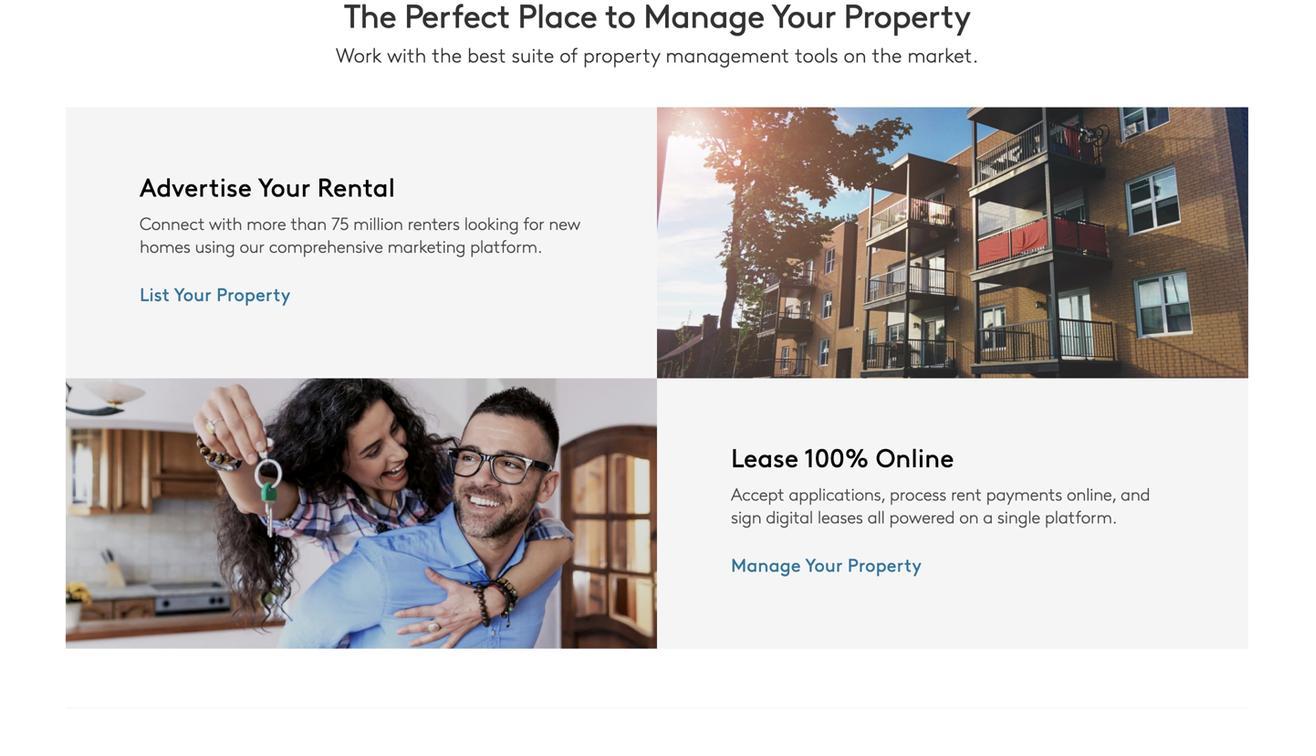 Task type: vqa. For each thing, say whether or not it's contained in the screenshot.
the right the platform.
yes



Task type: describe. For each thing, give the bounding box(es) containing it.
new
[[549, 211, 580, 235]]

work
[[336, 41, 382, 68]]

100%
[[804, 439, 869, 474]]

your for lease
[[805, 552, 843, 577]]

management
[[666, 41, 790, 68]]

applications,
[[789, 482, 885, 505]]

using
[[195, 234, 235, 257]]

connect
[[140, 211, 205, 235]]

work with the best suite of property management tools on the market.
[[336, 41, 979, 68]]

renters
[[408, 211, 460, 235]]

our
[[240, 234, 265, 257]]

your for advertise
[[174, 281, 211, 306]]

manage your property
[[731, 552, 922, 577]]

lease 100% online accept applications, process rent payments online, and sign digital leases all powered on a single platform.
[[731, 439, 1150, 528]]

than
[[291, 211, 327, 235]]

rental
[[317, 168, 395, 204]]

single
[[998, 505, 1041, 528]]

lease
[[731, 439, 799, 474]]

platform. for rental
[[470, 234, 542, 257]]

more
[[247, 211, 286, 235]]

0 horizontal spatial on
[[844, 41, 867, 68]]

1 horizontal spatial with
[[387, 41, 427, 68]]

leases
[[818, 505, 863, 528]]

a
[[983, 505, 993, 528]]

sign
[[731, 505, 762, 528]]

all
[[868, 505, 885, 528]]

manage
[[731, 552, 801, 577]]



Task type: locate. For each thing, give the bounding box(es) containing it.
0 horizontal spatial with
[[209, 211, 242, 235]]

on
[[844, 41, 867, 68], [960, 505, 979, 528]]

your up more
[[258, 168, 310, 204]]

your down "leases"
[[805, 552, 843, 577]]

platform.
[[470, 234, 542, 257], [1045, 505, 1117, 528]]

property down our
[[216, 281, 290, 306]]

on right the tools
[[844, 41, 867, 68]]

platform. left new
[[470, 234, 542, 257]]

platform. for online
[[1045, 505, 1117, 528]]

platform. inside 'advertise your rental connect with more than 75 million renters looking for new homes using our comprehensive marketing platform.'
[[470, 234, 542, 257]]

property inside list your property button
[[216, 281, 290, 306]]

1 vertical spatial on
[[960, 505, 979, 528]]

1 horizontal spatial platform.
[[1045, 505, 1117, 528]]

your inside button
[[805, 552, 843, 577]]

75
[[331, 211, 349, 235]]

on inside the lease 100% online accept applications, process rent payments online, and sign digital leases all powered on a single platform.
[[960, 505, 979, 528]]

process
[[890, 482, 947, 505]]

powered
[[889, 505, 955, 528]]

0 vertical spatial with
[[387, 41, 427, 68]]

platform. inside the lease 100% online accept applications, process rent payments online, and sign digital leases all powered on a single platform.
[[1045, 505, 1117, 528]]

property for 100%
[[848, 552, 922, 577]]

for
[[523, 211, 544, 235]]

1 the from the left
[[432, 41, 462, 68]]

0 horizontal spatial your
[[174, 281, 211, 306]]

with right work
[[387, 41, 427, 68]]

million
[[353, 211, 403, 235]]

with inside 'advertise your rental connect with more than 75 million renters looking for new homes using our comprehensive marketing platform.'
[[209, 211, 242, 235]]

with left more
[[209, 211, 242, 235]]

of
[[560, 41, 578, 68]]

0 vertical spatial on
[[844, 41, 867, 68]]

2 the from the left
[[872, 41, 902, 68]]

1 horizontal spatial on
[[960, 505, 979, 528]]

list
[[140, 281, 170, 306]]

property
[[583, 41, 660, 68]]

property
[[216, 281, 290, 306], [848, 552, 922, 577]]

property down all
[[848, 552, 922, 577]]

advertise
[[140, 168, 252, 204]]

property for your
[[216, 281, 290, 306]]

your inside button
[[174, 281, 211, 306]]

1 horizontal spatial property
[[848, 552, 922, 577]]

2 vertical spatial your
[[805, 552, 843, 577]]

manage your property button
[[731, 546, 922, 583]]

2 horizontal spatial your
[[805, 552, 843, 577]]

on left a in the bottom of the page
[[960, 505, 979, 528]]

best
[[467, 41, 506, 68]]

list your property button
[[140, 276, 290, 312]]

marketing
[[388, 234, 466, 257]]

online,
[[1067, 482, 1116, 505]]

homes
[[140, 234, 191, 257]]

list your property link
[[140, 276, 290, 312]]

rent
[[951, 482, 982, 505]]

1 horizontal spatial your
[[258, 168, 310, 204]]

digital
[[766, 505, 813, 528]]

0 vertical spatial platform.
[[470, 234, 542, 257]]

market.
[[908, 41, 979, 68]]

accept
[[731, 482, 785, 505]]

0 horizontal spatial property
[[216, 281, 290, 306]]

tools
[[795, 41, 838, 68]]

the left best
[[432, 41, 462, 68]]

the left market.
[[872, 41, 902, 68]]

1 vertical spatial with
[[209, 211, 242, 235]]

payments
[[986, 482, 1063, 505]]

0 horizontal spatial platform.
[[470, 234, 542, 257]]

online
[[876, 439, 954, 474]]

platform. left and
[[1045, 505, 1117, 528]]

advertise your rental connect with more than 75 million renters looking for new homes using our comprehensive marketing platform.
[[140, 168, 580, 257]]

and
[[1121, 482, 1150, 505]]

property inside manage your property button
[[848, 552, 922, 577]]

your inside 'advertise your rental connect with more than 75 million renters looking for new homes using our comprehensive marketing platform.'
[[258, 168, 310, 204]]

comprehensive
[[269, 234, 383, 257]]

0 vertical spatial property
[[216, 281, 290, 306]]

manage your property link
[[731, 546, 922, 583]]

1 vertical spatial property
[[848, 552, 922, 577]]

the
[[432, 41, 462, 68], [872, 41, 902, 68]]

0 horizontal spatial the
[[432, 41, 462, 68]]

with
[[387, 41, 427, 68], [209, 211, 242, 235]]

1 vertical spatial platform.
[[1045, 505, 1117, 528]]

your right list
[[174, 281, 211, 306]]

your
[[258, 168, 310, 204], [174, 281, 211, 306], [805, 552, 843, 577]]

list your property
[[140, 281, 290, 306]]

1 horizontal spatial the
[[872, 41, 902, 68]]

looking
[[464, 211, 519, 235]]

suite
[[512, 41, 554, 68]]

0 vertical spatial your
[[258, 168, 310, 204]]

1 vertical spatial your
[[174, 281, 211, 306]]



